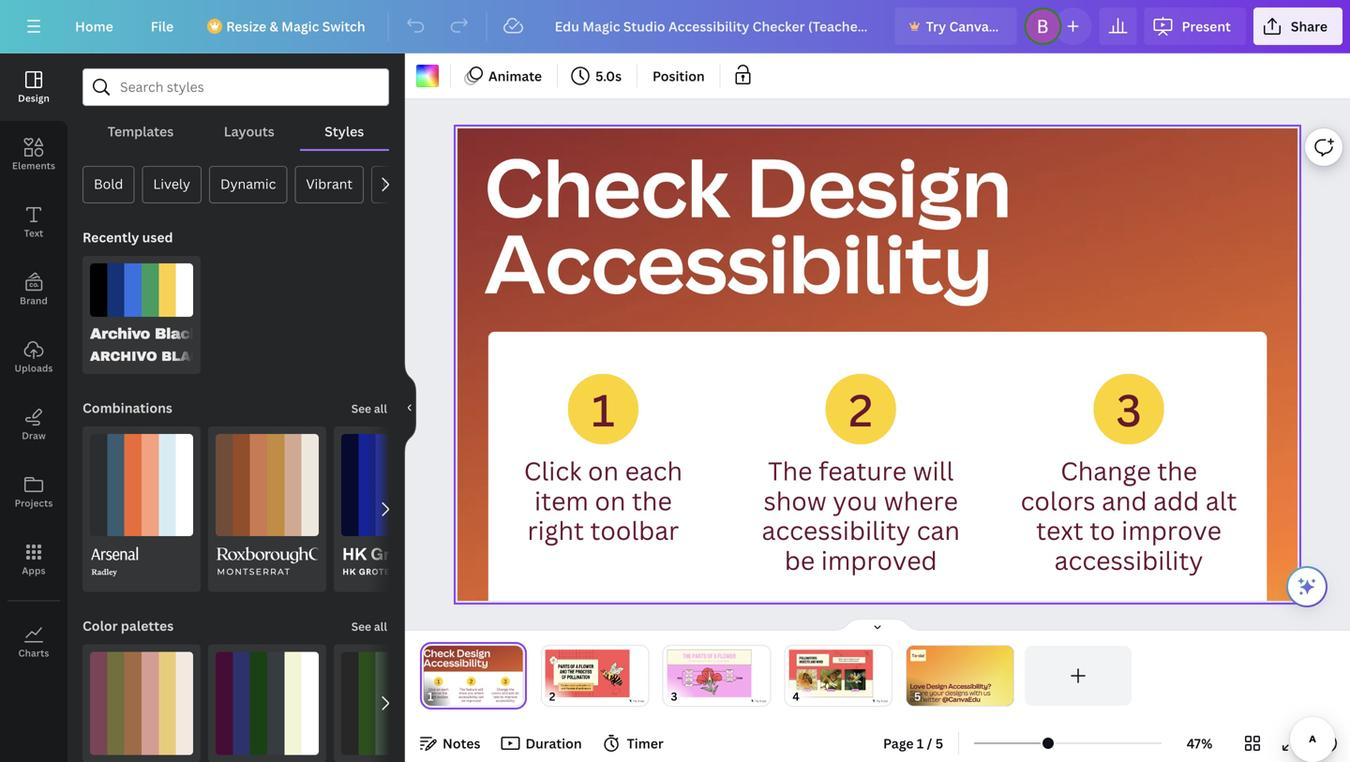 Task type: vqa. For each thing, say whether or not it's contained in the screenshot.
"draw"
yes



Task type: describe. For each thing, give the bounding box(es) containing it.
improved
[[822, 543, 938, 577]]

magic
[[282, 17, 319, 35]]

canva
[[950, 17, 990, 35]]

duration button
[[496, 729, 590, 759]]

each
[[625, 454, 683, 488]]

combinations
[[83, 399, 173, 417]]

notes
[[443, 735, 481, 753]]

1 horizontal spatial design
[[747, 131, 1012, 241]]

projects button
[[0, 459, 68, 526]]

canva assistant image
[[1297, 576, 1319, 599]]

hide pages image
[[833, 618, 923, 633]]

the feature will show you where accessibility can be improved
[[762, 454, 961, 577]]

accessibility
[[485, 207, 993, 317]]

all for combinations
[[374, 401, 387, 417]]

main menu bar
[[0, 0, 1351, 53]]

timer button
[[597, 729, 672, 759]]

on right "item"
[[595, 484, 626, 518]]

improve
[[1122, 514, 1222, 548]]

styles button
[[300, 114, 389, 149]]

elements button
[[0, 121, 68, 189]]

/
[[927, 735, 933, 753]]

notes button
[[413, 729, 488, 759]]

click on each item on the right toolbar
[[524, 454, 683, 548]]

text
[[24, 227, 43, 240]]

elements
[[12, 159, 55, 172]]

color
[[83, 617, 118, 635]]

draw
[[22, 430, 46, 442]]

5.0s
[[596, 67, 622, 85]]

apps button
[[0, 526, 68, 594]]

page 1 / 5
[[884, 735, 944, 753]]

see for combinations
[[352, 401, 372, 417]]

present
[[1183, 17, 1232, 35]]

item
[[535, 484, 589, 518]]

animate button
[[459, 61, 550, 91]]

and
[[1102, 484, 1148, 518]]

templates button
[[83, 114, 199, 149]]

color palettes
[[83, 617, 174, 635]]

change
[[1061, 454, 1152, 488]]

used
[[142, 228, 173, 246]]

can
[[917, 514, 961, 548]]

archivo black archivo black
[[90, 326, 212, 364]]

try canva pro button
[[896, 8, 1017, 45]]

try canva pro
[[927, 17, 1015, 35]]

2 archivo from the top
[[90, 350, 157, 364]]

position button
[[645, 61, 713, 91]]

try
[[927, 17, 947, 35]]

0 vertical spatial black
[[155, 326, 200, 342]]

right
[[528, 514, 584, 548]]

file
[[151, 17, 174, 35]]

position
[[653, 67, 705, 85]]

apps
[[22, 565, 46, 577]]

vibrant
[[306, 175, 353, 193]]

1 inside button
[[917, 735, 924, 753]]

where
[[884, 484, 959, 518]]

color palettes button
[[81, 608, 176, 645]]

combinations button
[[81, 389, 174, 427]]

brand
[[20, 295, 48, 307]]

see all button for color palettes
[[350, 608, 389, 645]]

47%
[[1188, 735, 1213, 753]]

brand button
[[0, 256, 68, 324]]

feature
[[819, 454, 907, 488]]

colors
[[1021, 484, 1096, 518]]

add
[[1154, 484, 1200, 518]]

47% button
[[1170, 729, 1231, 759]]

hide image
[[404, 363, 417, 453]]

2 apply style image from the left
[[216, 653, 319, 756]]

side panel tab list
[[0, 53, 68, 676]]

3
[[1117, 380, 1142, 440]]



Task type: locate. For each thing, give the bounding box(es) containing it.
Design title text field
[[540, 8, 888, 45]]

the inside click on each item on the right toolbar
[[632, 484, 672, 518]]

on
[[588, 454, 619, 488], [595, 484, 626, 518]]

resize & magic switch
[[226, 17, 366, 35]]

dynamic button
[[209, 166, 287, 204]]

creative button
[[372, 166, 447, 204]]

1 archivo from the top
[[90, 326, 150, 342]]

3 apply style image from the left
[[341, 653, 445, 756]]

5.0s button
[[566, 61, 630, 91]]

text
[[1037, 514, 1084, 548]]

1 horizontal spatial apply style image
[[216, 653, 319, 756]]

see for color palettes
[[352, 619, 372, 635]]

1 horizontal spatial 1
[[917, 735, 924, 753]]

vibrant button
[[295, 166, 364, 204]]

5
[[936, 735, 944, 753]]

draw button
[[0, 391, 68, 459]]

0 vertical spatial 1
[[592, 380, 615, 440]]

0 vertical spatial archivo
[[90, 326, 150, 342]]

Search styles search field
[[120, 69, 352, 105]]

1 apply style image from the left
[[90, 653, 193, 756]]

1 vertical spatial see
[[352, 619, 372, 635]]

the right "item"
[[632, 484, 672, 518]]

Page title text field
[[442, 688, 449, 706]]

text button
[[0, 189, 68, 256]]

file button
[[136, 8, 189, 45]]

0 horizontal spatial design
[[18, 92, 50, 105]]

1 horizontal spatial the
[[1158, 454, 1198, 488]]

black
[[155, 326, 200, 342], [162, 350, 212, 364]]

1 vertical spatial 1
[[917, 735, 924, 753]]

uploads button
[[0, 324, 68, 391]]

accessibility inside the feature will show you where accessibility can be improved
[[762, 514, 911, 548]]

1 vertical spatial archivo
[[90, 350, 157, 364]]

resize & magic switch button
[[196, 8, 381, 45]]

animate
[[489, 67, 542, 85]]

recently used
[[83, 228, 173, 246]]

1
[[592, 380, 615, 440], [917, 735, 924, 753]]

alt
[[1206, 484, 1238, 518]]

check design
[[485, 131, 1012, 241]]

the left alt
[[1158, 454, 1198, 488]]

templates
[[108, 122, 174, 140]]

see all for combinations
[[352, 401, 387, 417]]

on left each
[[588, 454, 619, 488]]

accessibility inside 'change the colors and add alt text to improve accessibility'
[[1055, 543, 1204, 577]]

share button
[[1254, 8, 1343, 45]]

lively button
[[142, 166, 202, 204]]

you
[[833, 484, 878, 518]]

page
[[884, 735, 914, 753]]

charts button
[[0, 609, 68, 676]]

home
[[75, 17, 113, 35]]

all for color palettes
[[374, 619, 387, 635]]

1 see all from the top
[[352, 401, 387, 417]]

1 vertical spatial see all
[[352, 619, 387, 635]]

archivo
[[90, 326, 150, 342], [90, 350, 157, 364]]

2 see all from the top
[[352, 619, 387, 635]]

bold
[[94, 175, 123, 193]]

timer
[[627, 735, 664, 753]]

the inside 'change the colors and add alt text to improve accessibility'
[[1158, 454, 1198, 488]]

see all button
[[350, 389, 389, 427], [350, 608, 389, 645]]

design button
[[0, 53, 68, 121]]

styles
[[325, 122, 364, 140]]

uploads
[[15, 362, 53, 375]]

&
[[270, 17, 278, 35]]

dynamic
[[220, 175, 276, 193]]

no color image
[[417, 65, 439, 87]]

0 horizontal spatial the
[[632, 484, 672, 518]]

1 horizontal spatial accessibility
[[1055, 543, 1204, 577]]

accessibility
[[762, 514, 911, 548], [1055, 543, 1204, 577]]

page 1 image
[[420, 646, 527, 706]]

switch
[[322, 17, 366, 35]]

0 horizontal spatial accessibility
[[762, 514, 911, 548]]

0 vertical spatial all
[[374, 401, 387, 417]]

layouts
[[224, 122, 275, 140]]

creative
[[383, 175, 436, 193]]

1 see all button from the top
[[350, 389, 389, 427]]

1 up click on each item on the right toolbar
[[592, 380, 615, 440]]

2
[[849, 380, 874, 440]]

the
[[1158, 454, 1198, 488], [632, 484, 672, 518]]

layouts button
[[199, 114, 300, 149]]

will
[[913, 454, 954, 488]]

check
[[485, 131, 730, 241]]

projects
[[15, 497, 53, 510]]

design
[[18, 92, 50, 105], [747, 131, 1012, 241]]

2 see all button from the top
[[350, 608, 389, 645]]

lively
[[153, 175, 190, 193]]

0 vertical spatial see all button
[[350, 389, 389, 427]]

see all
[[352, 401, 387, 417], [352, 619, 387, 635]]

bold button
[[83, 166, 135, 204]]

click
[[524, 454, 582, 488]]

1 see from the top
[[352, 401, 372, 417]]

1 vertical spatial see all button
[[350, 608, 389, 645]]

1 all from the top
[[374, 401, 387, 417]]

toolbar
[[591, 514, 679, 548]]

share
[[1292, 17, 1328, 35]]

0 vertical spatial see all
[[352, 401, 387, 417]]

apply style image
[[90, 653, 193, 756], [216, 653, 319, 756], [341, 653, 445, 756]]

recently
[[83, 228, 139, 246]]

2 all from the top
[[374, 619, 387, 635]]

0 horizontal spatial apply style image
[[90, 653, 193, 756]]

the
[[768, 454, 813, 488]]

0 horizontal spatial 1
[[592, 380, 615, 440]]

see all button for combinations
[[350, 389, 389, 427]]

see all for color palettes
[[352, 619, 387, 635]]

pro
[[993, 17, 1015, 35]]

0 vertical spatial design
[[18, 92, 50, 105]]

1 left /
[[917, 735, 924, 753]]

show
[[764, 484, 827, 518]]

1 vertical spatial design
[[747, 131, 1012, 241]]

change the colors and add alt text to improve accessibility
[[1021, 454, 1238, 577]]

home link
[[60, 8, 128, 45]]

1 vertical spatial black
[[162, 350, 212, 364]]

be
[[785, 543, 815, 577]]

2 see from the top
[[352, 619, 372, 635]]

all
[[374, 401, 387, 417], [374, 619, 387, 635]]

2 horizontal spatial apply style image
[[341, 653, 445, 756]]

resize
[[226, 17, 267, 35]]

design inside design button
[[18, 92, 50, 105]]

1 vertical spatial all
[[374, 619, 387, 635]]

charts
[[18, 647, 49, 660]]

see
[[352, 401, 372, 417], [352, 619, 372, 635]]

palettes
[[121, 617, 174, 635]]

0 vertical spatial see
[[352, 401, 372, 417]]



